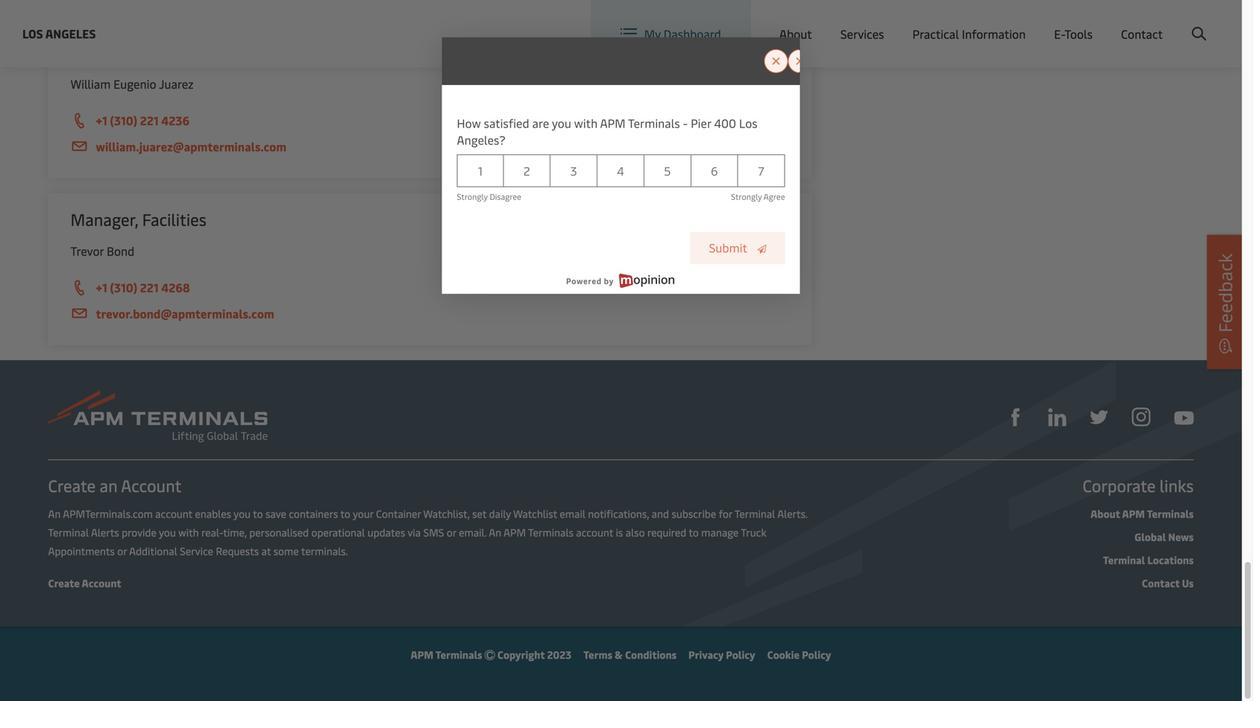 Task type: locate. For each thing, give the bounding box(es) containing it.
0 vertical spatial account
[[155, 506, 192, 521]]

0 vertical spatial you
[[552, 115, 571, 131]]

apm down daily
[[504, 525, 526, 539]]

watchlist
[[513, 506, 557, 521]]

menu
[[992, 14, 1022, 30]]

global left menu
[[954, 14, 989, 30]]

strongly down 1
[[457, 191, 488, 202]]

1 horizontal spatial to
[[340, 506, 350, 521]]

manager, facilities
[[70, 208, 206, 230]]

0 vertical spatial terminal
[[734, 506, 775, 521]]

terminal up contact at the right bottom of page
[[1103, 553, 1145, 567]]

1 horizontal spatial strongly
[[731, 191, 762, 202]]

global inside button
[[954, 14, 989, 30]]

0 horizontal spatial strongly
[[457, 191, 488, 202]]

you right are
[[552, 115, 571, 131]]

0 horizontal spatial an
[[48, 506, 61, 521]]

updates
[[368, 525, 405, 539]]

(310) for director,
[[110, 112, 137, 128]]

2 +1 from the top
[[96, 279, 107, 295]]

+1 (310) 221 4236
[[96, 112, 190, 128]]

to left save
[[253, 506, 263, 521]]

create left an
[[48, 474, 96, 496]]

1 +1 from the top
[[96, 112, 107, 128]]

powered
[[566, 275, 602, 286]]

221 inside +1 (310) 221 4236 link
[[140, 112, 159, 128]]

221 for yard
[[140, 112, 159, 128]]

to down subscribe
[[689, 525, 699, 539]]

an down daily
[[489, 525, 501, 539]]

los angeles link
[[22, 24, 96, 43]]

privacy policy link
[[688, 647, 755, 662]]

an
[[100, 474, 117, 496]]

1 horizontal spatial global
[[1135, 530, 1166, 544]]

0 vertical spatial 221
[[140, 112, 159, 128]]

1 horizontal spatial you
[[234, 506, 251, 521]]

0 horizontal spatial with
[[178, 525, 199, 539]]

via
[[408, 525, 421, 539]]

appointments
[[48, 544, 115, 558]]

1 (310) from the top
[[110, 112, 137, 128]]

0 vertical spatial +1
[[96, 112, 107, 128]]

2 221 from the top
[[140, 279, 159, 295]]

cookie policy
[[767, 647, 831, 662]]

221 for facilities
[[140, 279, 159, 295]]

1 vertical spatial you
[[234, 506, 251, 521]]

policy right privacy
[[726, 647, 755, 662]]

switch
[[822, 14, 858, 30]]

you tube link
[[1174, 407, 1194, 426]]

1 horizontal spatial los
[[739, 115, 757, 131]]

pier
[[691, 115, 711, 131]]

2 (310) from the top
[[110, 279, 137, 295]]

0 horizontal spatial to
[[253, 506, 263, 521]]

5
[[664, 162, 671, 178]]

0 vertical spatial (310)
[[110, 112, 137, 128]]

1 vertical spatial terminal
[[48, 525, 89, 539]]

option group
[[457, 154, 785, 206]]

us
[[1182, 576, 1194, 590]]

about
[[1091, 506, 1120, 521]]

you up time,
[[234, 506, 251, 521]]

0 horizontal spatial &
[[172, 41, 184, 63]]

0 vertical spatial los
[[22, 25, 43, 41]]

global for global news
[[1135, 530, 1166, 544]]

you
[[552, 115, 571, 131], [234, 506, 251, 521], [159, 525, 176, 539]]

+1
[[96, 112, 107, 128], [96, 279, 107, 295]]

los
[[22, 25, 43, 41], [739, 115, 757, 131]]

create account link
[[48, 576, 121, 590]]

service
[[180, 544, 213, 558]]

policy
[[726, 647, 755, 662], [802, 647, 831, 662]]

container
[[376, 506, 421, 521]]

notifications,
[[588, 506, 649, 521]]

terminals left "ⓒ"
[[435, 647, 482, 662]]

2 horizontal spatial you
[[552, 115, 571, 131]]

0 horizontal spatial global
[[954, 14, 989, 30]]

also
[[626, 525, 645, 539]]

1 vertical spatial or
[[117, 544, 127, 558]]

terminals down "watchlist"
[[528, 525, 574, 539]]

0 vertical spatial with
[[574, 115, 598, 131]]

1 vertical spatial create
[[48, 474, 96, 496]]

subscribe
[[672, 506, 716, 521]]

1 vertical spatial account
[[576, 525, 613, 539]]

terminal locations
[[1103, 553, 1194, 567]]

+1 inside +1 (310) 221 4236 link
[[96, 112, 107, 128]]

account left enables
[[155, 506, 192, 521]]

gate
[[188, 41, 222, 63]]

with up service
[[178, 525, 199, 539]]

terminals inside how satisfied are you with apm terminals - pier 400 los angeles?
[[628, 115, 680, 131]]

terminals left -
[[628, 115, 680, 131]]

how
[[457, 115, 481, 131]]

+1 down trevor bond
[[96, 279, 107, 295]]

strongly left agree
[[731, 191, 762, 202]]

2 vertical spatial account
[[82, 576, 121, 590]]

global news
[[1135, 530, 1194, 544]]

account down "appointments" on the bottom left of the page
[[82, 576, 121, 590]]

1 horizontal spatial policy
[[802, 647, 831, 662]]

1 221 from the top
[[140, 112, 159, 128]]

submit
[[709, 240, 747, 256]]

cookie policy link
[[767, 647, 831, 662]]

7
[[758, 162, 764, 178]]

with inside an apmterminals.com account enables you to save containers to your container watchlist, set daily watchlist email notifications, and subscribe for terminal alerts. terminal alerts provide you with real-time, personalised operational updates via sms or email. an apm terminals account is also required to manage truck appointments or additional service requests at some terminals.
[[178, 525, 199, 539]]

0 horizontal spatial los
[[22, 25, 43, 41]]

with right are
[[574, 115, 598, 131]]

containers
[[289, 506, 338, 521]]

1 horizontal spatial &
[[615, 647, 623, 662]]

strongly disagree
[[457, 191, 521, 202]]

apm right 'about'
[[1122, 506, 1145, 521]]

los right "400"
[[739, 115, 757, 131]]

by
[[604, 275, 614, 286]]

(310) down bond
[[110, 279, 137, 295]]

0 vertical spatial global
[[954, 14, 989, 30]]

contact us link
[[1142, 576, 1194, 590]]

an up "appointments" on the bottom left of the page
[[48, 506, 61, 521]]

221 left 4268 at the top left of the page
[[140, 279, 159, 295]]

0 horizontal spatial policy
[[726, 647, 755, 662]]

0 vertical spatial create
[[1132, 14, 1167, 30]]

2 policy from the left
[[802, 647, 831, 662]]

login / create account
[[1093, 14, 1213, 30]]

2023
[[547, 647, 572, 662]]

2 vertical spatial you
[[159, 525, 176, 539]]

2 strongly from the left
[[731, 191, 762, 202]]

trevor bond
[[70, 243, 134, 259]]

about apm terminals
[[1091, 506, 1194, 521]]

1 vertical spatial an
[[489, 525, 501, 539]]

create
[[1132, 14, 1167, 30], [48, 474, 96, 496], [48, 576, 80, 590]]

time,
[[223, 525, 247, 539]]

account left is
[[576, 525, 613, 539]]

to left your
[[340, 506, 350, 521]]

4268
[[161, 279, 190, 295]]

with inside how satisfied are you with apm terminals - pier 400 los angeles?
[[574, 115, 598, 131]]

email.
[[459, 525, 487, 539]]

2 vertical spatial terminal
[[1103, 553, 1145, 567]]

1 strongly from the left
[[457, 191, 488, 202]]

terms
[[583, 647, 612, 662]]

1 horizontal spatial with
[[574, 115, 598, 131]]

2 horizontal spatial terminal
[[1103, 553, 1145, 567]]

instagram link
[[1132, 406, 1150, 426]]

strongly for strongly agree
[[731, 191, 762, 202]]

instagram image
[[1132, 408, 1150, 426]]

apm up the 4
[[600, 115, 625, 131]]

2 vertical spatial create
[[48, 576, 80, 590]]

0 horizontal spatial or
[[117, 544, 127, 558]]

policy for cookie policy
[[802, 647, 831, 662]]

+1 down william
[[96, 112, 107, 128]]

1 policy from the left
[[726, 647, 755, 662]]

or right sms
[[447, 525, 456, 539]]

trevor.bond@apmterminals.com link
[[70, 304, 789, 323]]

global
[[954, 14, 989, 30], [1135, 530, 1166, 544]]

1 horizontal spatial terminal
[[734, 506, 775, 521]]

1 vertical spatial +1
[[96, 279, 107, 295]]

locations
[[1147, 553, 1194, 567]]

(310)
[[110, 112, 137, 128], [110, 279, 137, 295]]

+1 inside "+1 (310) 221 4268" link
[[96, 279, 107, 295]]

are
[[532, 115, 549, 131]]

0 vertical spatial an
[[48, 506, 61, 521]]

or
[[447, 525, 456, 539], [117, 544, 127, 558]]

1 horizontal spatial or
[[447, 525, 456, 539]]

221 inside "+1 (310) 221 4268" link
[[140, 279, 159, 295]]

& right yard
[[172, 41, 184, 63]]

william eugenio juarez
[[70, 76, 194, 92]]

strongly agree
[[731, 191, 785, 202]]

trevor.bond@apmterminals.com
[[96, 305, 274, 321]]

apm
[[600, 115, 625, 131], [1122, 506, 1145, 521], [504, 525, 526, 539], [411, 647, 433, 662]]

strongly for strongly disagree
[[457, 191, 488, 202]]

apm terminals ⓒ copyright 2023
[[411, 647, 572, 662]]

terminals inside an apmterminals.com account enables you to save containers to your container watchlist, set daily watchlist email notifications, and subscribe for terminal alerts. terminal alerts provide you with real-time, personalised operational updates via sms or email. an apm terminals account is also required to manage truck appointments or additional service requests at some terminals.
[[528, 525, 574, 539]]

create down "appointments" on the bottom left of the page
[[48, 576, 80, 590]]

1 vertical spatial &
[[615, 647, 623, 662]]

1 vertical spatial with
[[178, 525, 199, 539]]

0 vertical spatial account
[[1170, 14, 1213, 30]]

400
[[714, 115, 736, 131]]

& right terms
[[615, 647, 623, 662]]

0 horizontal spatial account
[[155, 506, 192, 521]]

strongly
[[457, 191, 488, 202], [731, 191, 762, 202]]

account right an
[[121, 474, 181, 496]]

you up additional
[[159, 525, 176, 539]]

1 vertical spatial los
[[739, 115, 757, 131]]

(310) down william eugenio juarez
[[110, 112, 137, 128]]

0 vertical spatial &
[[172, 41, 184, 63]]

terminal up "appointments" on the bottom left of the page
[[48, 525, 89, 539]]

221 left 4236
[[140, 112, 159, 128]]

twitter image
[[1090, 408, 1108, 426]]

2 horizontal spatial to
[[689, 525, 699, 539]]

or down provide
[[117, 544, 127, 558]]

+1 (310) 221 4268
[[96, 279, 190, 295]]

1 vertical spatial global
[[1135, 530, 1166, 544]]

facilities
[[142, 208, 206, 230]]

operational
[[311, 525, 365, 539]]

account right /
[[1170, 14, 1213, 30]]

contact us
[[1142, 576, 1194, 590]]

angeles?
[[457, 132, 506, 148]]

1 vertical spatial (310)
[[110, 279, 137, 295]]

yard
[[136, 41, 168, 63]]

apmterminals.com
[[63, 506, 153, 521]]

(310) for manager,
[[110, 279, 137, 295]]

/
[[1125, 14, 1129, 30]]

operations
[[226, 41, 306, 63]]

create right /
[[1132, 14, 1167, 30]]

terminal up truck
[[734, 506, 775, 521]]

1 vertical spatial 221
[[140, 279, 159, 295]]

daily
[[489, 506, 511, 521]]

1 horizontal spatial an
[[489, 525, 501, 539]]

los left angeles
[[22, 25, 43, 41]]

global up terminal locations
[[1135, 530, 1166, 544]]

apm inside how satisfied are you with apm terminals - pier 400 los angeles?
[[600, 115, 625, 131]]

policy right cookie
[[802, 647, 831, 662]]



Task type: vqa. For each thing, say whether or not it's contained in the screenshot.
with inside the An APMTerminals.com account enables you to save containers to your Container Watchlist, set daily Watchlist email notifications, and subscribe for Terminal Alerts. Terminal Alerts provide you with real-time, personalised operational updates via SMS or email. An APM Terminals account is also required to manage Truck Appointments or Additional Service Requests at some terminals.
yes



Task type: describe. For each thing, give the bounding box(es) containing it.
switch location button
[[798, 14, 906, 30]]

and
[[652, 506, 669, 521]]

enables
[[195, 506, 231, 521]]

watchlist,
[[423, 506, 470, 521]]

corporate
[[1083, 474, 1156, 496]]

1 horizontal spatial account
[[576, 525, 613, 539]]

requests
[[216, 544, 259, 558]]

location
[[860, 14, 906, 30]]

fill 44 link
[[1090, 406, 1108, 426]]

bond
[[107, 243, 134, 259]]

some
[[273, 544, 299, 558]]

apm inside an apmterminals.com account enables you to save containers to your container watchlist, set daily watchlist email notifications, and subscribe for terminal alerts. terminal alerts provide you with real-time, personalised operational updates via sms or email. an apm terminals account is also required to manage truck appointments or additional service requests at some terminals.
[[504, 525, 526, 539]]

satisfied
[[484, 115, 529, 131]]

real-
[[201, 525, 223, 539]]

alerts.
[[777, 506, 807, 521]]

required
[[647, 525, 686, 539]]

william.juarez@apmterminals.com
[[96, 138, 286, 154]]

how satisfied are you with apm terminals - pier 400 los angeles?
[[457, 115, 757, 148]]

for
[[719, 506, 732, 521]]

is
[[616, 525, 623, 539]]

linkedin__x28_alt_x29__3_ link
[[1048, 406, 1066, 426]]

about apm terminals link
[[1091, 506, 1194, 521]]

linkedin image
[[1048, 408, 1066, 426]]

contact
[[1142, 576, 1180, 590]]

privacy
[[688, 647, 724, 662]]

corporate links
[[1083, 474, 1194, 496]]

manage
[[701, 525, 739, 539]]

4236
[[161, 112, 190, 128]]

global news link
[[1135, 530, 1194, 544]]

+1 for director,
[[96, 112, 107, 128]]

global menu
[[954, 14, 1022, 30]]

login / create account link
[[1065, 0, 1213, 44]]

angeles
[[45, 25, 96, 41]]

trevor
[[70, 243, 104, 259]]

additional
[[129, 544, 177, 558]]

global menu button
[[921, 0, 1037, 44]]

at
[[261, 544, 271, 558]]

+1 (310) 221 4268 link
[[70, 278, 789, 298]]

0 horizontal spatial you
[[159, 525, 176, 539]]

agree
[[764, 191, 785, 202]]

login
[[1093, 14, 1122, 30]]

los angeles
[[22, 25, 96, 41]]

an apmterminals.com account enables you to save containers to your container watchlist, set daily watchlist email notifications, and subscribe for terminal alerts. terminal alerts provide you with real-time, personalised operational updates via sms or email. an apm terminals account is also required to manage truck appointments or additional service requests at some terminals.
[[48, 506, 807, 558]]

6
[[711, 162, 718, 178]]

global for global menu
[[954, 14, 989, 30]]

william.juarez@apmterminals.com link
[[70, 137, 789, 156]]

facebook image
[[1007, 408, 1024, 426]]

los inside how satisfied are you with apm terminals - pier 400 los angeles?
[[739, 115, 757, 131]]

youtube image
[[1174, 411, 1194, 425]]

apm left "ⓒ"
[[411, 647, 433, 662]]

switch location
[[822, 14, 906, 30]]

0 horizontal spatial terminal
[[48, 525, 89, 539]]

terms & conditions link
[[583, 647, 676, 662]]

powered by
[[566, 275, 614, 286]]

privacy policy
[[688, 647, 755, 662]]

eugenio
[[114, 76, 156, 92]]

create an account
[[48, 474, 181, 496]]

4
[[617, 162, 624, 178]]

+1 for manager,
[[96, 279, 107, 295]]

feedback button
[[1207, 235, 1244, 369]]

director, yard & gate operations
[[70, 41, 306, 63]]

terminals.
[[301, 544, 348, 558]]

shape link
[[1007, 406, 1024, 426]]

terminal locations link
[[1103, 553, 1194, 567]]

links
[[1160, 474, 1194, 496]]

sms
[[423, 525, 444, 539]]

feedback
[[1213, 253, 1237, 333]]

create account
[[48, 576, 121, 590]]

powered by link
[[562, 270, 679, 294]]

policy for privacy policy
[[726, 647, 755, 662]]

2
[[523, 162, 530, 178]]

terms & conditions
[[583, 647, 676, 662]]

juarez
[[159, 76, 194, 92]]

personalised
[[249, 525, 309, 539]]

1 vertical spatial account
[[121, 474, 181, 496]]

create for create account
[[48, 576, 80, 590]]

provide
[[122, 525, 156, 539]]

create for create an account
[[48, 474, 96, 496]]

0 vertical spatial or
[[447, 525, 456, 539]]

terminals up global news at the right bottom of the page
[[1147, 506, 1194, 521]]

you inside how satisfied are you with apm terminals - pier 400 los angeles?
[[552, 115, 571, 131]]

director,
[[70, 41, 132, 63]]

disagree
[[490, 191, 521, 202]]

option group containing 1
[[457, 154, 785, 206]]

-
[[683, 115, 688, 131]]

your
[[353, 506, 373, 521]]

apmt footer logo image
[[48, 390, 267, 442]]



